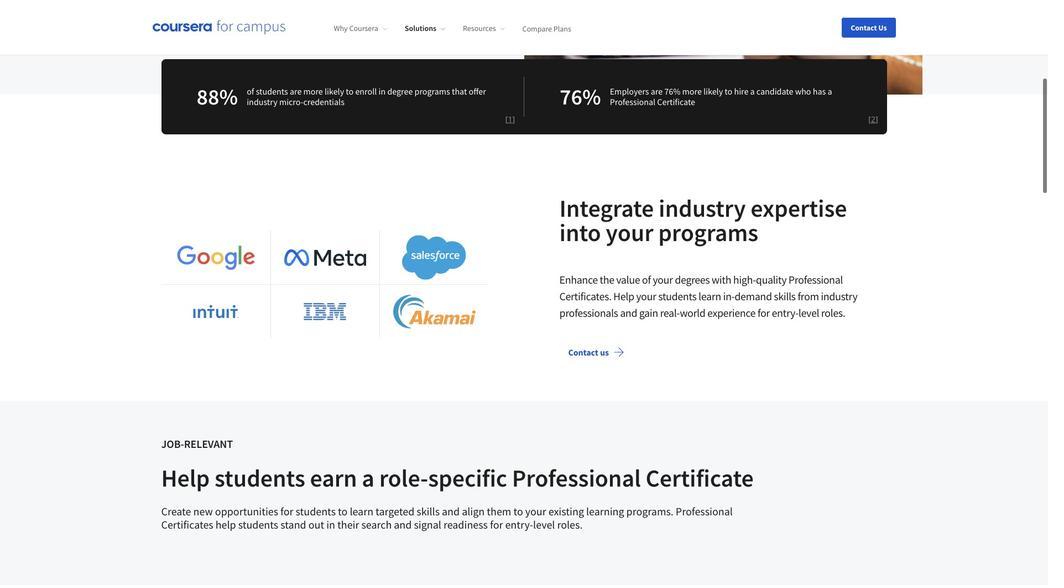 Task type: locate. For each thing, give the bounding box(es) containing it.
programs left that
[[415, 86, 450, 97]]

1 horizontal spatial and
[[442, 505, 460, 518]]

1 vertical spatial help
[[161, 463, 210, 494]]

enroll
[[355, 86, 377, 97]]

programs inside of students are more likely to enroll in degree programs that offer industry micro-credentials
[[415, 86, 450, 97]]

1 horizontal spatial help
[[614, 289, 634, 303]]

likely inside the employers are 76% more likely to hire a candidate who has a professional certificate
[[704, 86, 723, 97]]

0 horizontal spatial for
[[281, 505, 293, 518]]

akamai image
[[393, 295, 475, 329]]

learn inside enhance the value of your degrees with high-quality professional certificates. help your students learn in-demand skills from industry professionals and gain real-world experience for entry-level roles.
[[699, 289, 721, 303]]

0 horizontal spatial in
[[326, 518, 335, 532]]

1 vertical spatial in
[[326, 518, 335, 532]]

in inside the 'create new opportunities for students to learn targeted skills and align them to your existing learning programs. professional certificates help students stand out in their search and signal readiness for entry-level roles.'
[[326, 518, 335, 532]]

0 horizontal spatial more
[[303, 86, 323, 97]]

[
[[505, 114, 508, 125], [869, 114, 871, 125]]

0 horizontal spatial skills
[[417, 505, 440, 518]]

76%
[[560, 83, 601, 111], [665, 86, 681, 97]]

contact for contact us
[[851, 22, 877, 32]]

roles. inside the 'create new opportunities for students to learn targeted skills and align them to your existing learning programs. professional certificates help students stand out in their search and signal readiness for entry-level roles.'
[[557, 518, 583, 532]]

students right help
[[238, 518, 278, 532]]

1 [ from the left
[[505, 114, 508, 125]]

readiness
[[444, 518, 488, 532]]

likely
[[325, 86, 344, 97], [704, 86, 723, 97]]

options,
[[195, 12, 225, 23]]

are right employers
[[651, 86, 663, 97]]

programs
[[415, 86, 450, 97], [658, 217, 759, 248]]

1 horizontal spatial roles.
[[821, 306, 845, 320]]

are inside the employers are 76% more likely to hire a candidate who has a professional certificate
[[651, 86, 663, 97]]

0 vertical spatial in
[[379, 86, 386, 97]]

likely left hire on the top
[[704, 86, 723, 97]]

your left degrees
[[653, 273, 673, 287]]

0 horizontal spatial level
[[533, 518, 555, 532]]

contact left us
[[568, 347, 598, 358]]

more right micro-
[[303, 86, 323, 97]]

1 horizontal spatial ]
[[876, 114, 878, 125]]

roles.
[[821, 306, 845, 320], [557, 518, 583, 532]]

likely left enroll
[[325, 86, 344, 97]]

us
[[600, 347, 609, 358]]

contact us link
[[560, 339, 633, 366]]

1 horizontal spatial level
[[799, 306, 819, 320]]

]
[[512, 114, 515, 125], [876, 114, 878, 125]]

certificate inside the employers are 76% more likely to hire a candidate who has a professional certificate
[[657, 96, 695, 107]]

job-
[[161, 437, 184, 451]]

1 horizontal spatial 76%
[[665, 86, 681, 97]]

them
[[487, 505, 511, 518]]

create new opportunities for students to learn targeted skills and align them to your existing learning programs. professional certificates help students stand out in their search and signal readiness for entry-level roles.
[[161, 505, 733, 532]]

1 horizontal spatial [
[[869, 114, 871, 125]]

1 are from the left
[[290, 86, 302, 97]]

quality
[[756, 273, 787, 287]]

compare plans link
[[227, 11, 295, 24]]

to right them
[[514, 505, 523, 518]]

in-
[[723, 289, 735, 303]]

opportunities
[[215, 505, 278, 518]]

0 horizontal spatial likely
[[325, 86, 344, 97]]

ibm leader logo image
[[303, 289, 348, 334]]

professional
[[610, 96, 656, 107], [789, 273, 843, 287], [512, 463, 641, 494], [676, 505, 733, 518]]

experience
[[708, 306, 756, 320]]

students up the opportunities
[[215, 463, 305, 494]]

1 horizontal spatial are
[[651, 86, 663, 97]]

contact inside button
[[851, 22, 877, 32]]

of
[[247, 86, 254, 97], [642, 273, 651, 287]]

76% right employers
[[665, 86, 681, 97]]

skills
[[774, 289, 796, 303], [417, 505, 440, 518]]

professional inside enhance the value of your degrees with high-quality professional certificates. help your students learn in-demand skills from industry professionals and gain real-world experience for entry-level roles.
[[789, 273, 843, 287]]

0 vertical spatial learn
[[699, 289, 721, 303]]

help down value
[[614, 289, 634, 303]]

in right the out
[[326, 518, 335, 532]]

more left hire on the top
[[682, 86, 702, 97]]

for down demand
[[758, 306, 770, 320]]

contact for contact us
[[568, 347, 598, 358]]

your up value
[[606, 217, 654, 248]]

0 horizontal spatial roles.
[[557, 518, 583, 532]]

0 vertical spatial help
[[614, 289, 634, 303]]

contact
[[851, 22, 877, 32], [568, 347, 598, 358]]

from
[[798, 289, 819, 303]]

a right has
[[828, 86, 832, 97]]

0 horizontal spatial contact
[[568, 347, 598, 358]]

0 vertical spatial certificate
[[657, 96, 695, 107]]

skills right targeted
[[417, 505, 440, 518]]

and left gain
[[620, 306, 637, 320]]

1 vertical spatial roles.
[[557, 518, 583, 532]]

0 vertical spatial skills
[[774, 289, 796, 303]]

help
[[614, 289, 634, 303], [161, 463, 210, 494]]

0 vertical spatial contact
[[851, 22, 877, 32]]

demand
[[735, 289, 772, 303]]

2 likely from the left
[[704, 86, 723, 97]]

1 likely from the left
[[325, 86, 344, 97]]

0 vertical spatial programs
[[415, 86, 450, 97]]

2 horizontal spatial for
[[758, 306, 770, 320]]

see your options,
[[161, 12, 227, 23]]

students
[[256, 86, 288, 97], [658, 289, 697, 303], [215, 463, 305, 494], [296, 505, 336, 518], [238, 518, 278, 532]]

more
[[303, 86, 323, 97], [682, 86, 702, 97]]

compare
[[522, 23, 552, 33]]

entry- inside the 'create new opportunities for students to learn targeted skills and align them to your existing learning programs. professional certificates help students stand out in their search and signal readiness for entry-level roles.'
[[505, 518, 533, 532]]

to left enroll
[[346, 86, 354, 97]]

contact us
[[851, 22, 887, 32]]

to right the out
[[338, 505, 348, 518]]

1 horizontal spatial learn
[[699, 289, 721, 303]]

entry-
[[772, 306, 799, 320], [505, 518, 533, 532]]

0 horizontal spatial of
[[247, 86, 254, 97]]

students inside enhance the value of your degrees with high-quality professional certificates. help your students learn in-demand skills from industry professionals and gain real-world experience for entry-level roles.
[[658, 289, 697, 303]]

1 vertical spatial skills
[[417, 505, 440, 518]]

level right them
[[533, 518, 555, 532]]

0 horizontal spatial programs
[[415, 86, 450, 97]]

1 more from the left
[[303, 86, 323, 97]]

stand
[[281, 518, 306, 532]]

employers are 76% more likely to hire a candidate who has a professional certificate
[[610, 86, 832, 107]]

likely inside of students are more likely to enroll in degree programs that offer industry micro-credentials
[[325, 86, 344, 97]]

learn left targeted
[[350, 505, 373, 518]]

2 ] from the left
[[876, 114, 878, 125]]

and
[[620, 306, 637, 320], [442, 505, 460, 518], [394, 518, 412, 532]]

2 vertical spatial industry
[[821, 289, 858, 303]]

to inside of students are more likely to enroll in degree programs that offer industry micro-credentials
[[346, 86, 354, 97]]

new
[[193, 505, 213, 518]]

0 horizontal spatial [
[[505, 114, 508, 125]]

1 vertical spatial level
[[533, 518, 555, 532]]

0 horizontal spatial a
[[362, 463, 374, 494]]

0 vertical spatial of
[[247, 86, 254, 97]]

entry- right align
[[505, 518, 533, 532]]

to for enroll
[[346, 86, 354, 97]]

students left credentials
[[256, 86, 288, 97]]

0 horizontal spatial industry
[[247, 96, 278, 107]]

more inside the employers are 76% more likely to hire a candidate who has a professional certificate
[[682, 86, 702, 97]]

help
[[216, 518, 236, 532]]

your up gain
[[636, 289, 656, 303]]

2
[[871, 114, 876, 125]]

2 are from the left
[[651, 86, 663, 97]]

2 [ from the left
[[869, 114, 871, 125]]

of right value
[[642, 273, 651, 287]]

and left align
[[442, 505, 460, 518]]

1 horizontal spatial for
[[490, 518, 503, 532]]

your
[[177, 12, 193, 23], [606, 217, 654, 248], [653, 273, 673, 287], [636, 289, 656, 303], [525, 505, 546, 518]]

1 horizontal spatial of
[[642, 273, 651, 287]]

1 horizontal spatial in
[[379, 86, 386, 97]]

learn left in-
[[699, 289, 721, 303]]

more for 88%
[[303, 86, 323, 97]]

0 horizontal spatial are
[[290, 86, 302, 97]]

programs up with
[[658, 217, 759, 248]]

] for 76%
[[876, 114, 878, 125]]

1 horizontal spatial industry
[[659, 193, 746, 224]]

students inside of students are more likely to enroll in degree programs that offer industry micro-credentials
[[256, 86, 288, 97]]

are
[[290, 86, 302, 97], [651, 86, 663, 97]]

0 horizontal spatial learn
[[350, 505, 373, 518]]

2 more from the left
[[682, 86, 702, 97]]

entry- down "from"
[[772, 306, 799, 320]]

students left their
[[296, 505, 336, 518]]

with
[[712, 273, 731, 287]]

1 vertical spatial learn
[[350, 505, 373, 518]]

candidate
[[757, 86, 794, 97]]

76% left employers
[[560, 83, 601, 111]]

learn
[[699, 289, 721, 303], [350, 505, 373, 518]]

1 horizontal spatial contact
[[851, 22, 877, 32]]

of right the 88%
[[247, 86, 254, 97]]

2 horizontal spatial industry
[[821, 289, 858, 303]]

contact left the us
[[851, 22, 877, 32]]

1 horizontal spatial programs
[[658, 217, 759, 248]]

the
[[600, 273, 614, 287]]

degree
[[387, 86, 413, 97]]

1 vertical spatial of
[[642, 273, 651, 287]]

certificate
[[657, 96, 695, 107], [646, 463, 754, 494]]

signal
[[414, 518, 441, 532]]

for inside enhance the value of your degrees with high-quality professional certificates. help your students learn in-demand skills from industry professionals and gain real-world experience for entry-level roles.
[[758, 306, 770, 320]]

a right earn
[[362, 463, 374, 494]]

1 ] from the left
[[512, 114, 515, 125]]

1 vertical spatial entry-
[[505, 518, 533, 532]]

0 horizontal spatial ]
[[512, 114, 515, 125]]

industry inside of students are more likely to enroll in degree programs that offer industry micro-credentials
[[247, 96, 278, 107]]

to inside the employers are 76% more likely to hire a candidate who has a professional certificate
[[725, 86, 733, 97]]

industry
[[247, 96, 278, 107], [659, 193, 746, 224], [821, 289, 858, 303]]

1 vertical spatial programs
[[658, 217, 759, 248]]

help students earn a role-specific professional certificate
[[161, 463, 754, 494]]

learn inside the 'create new opportunities for students to learn targeted skills and align them to your existing learning programs. professional certificates help students stand out in their search and signal readiness for entry-level roles.'
[[350, 505, 373, 518]]

0 horizontal spatial 76%
[[560, 83, 601, 111]]

programs inside integrate industry expertise into your programs
[[658, 217, 759, 248]]

1 horizontal spatial skills
[[774, 289, 796, 303]]

0 horizontal spatial entry-
[[505, 518, 533, 532]]

0 vertical spatial roles.
[[821, 306, 845, 320]]

1 vertical spatial contact
[[568, 347, 598, 358]]

0 vertical spatial industry
[[247, 96, 278, 107]]

level down "from"
[[799, 306, 819, 320]]

earn
[[310, 463, 357, 494]]

for right align
[[490, 518, 503, 532]]

create
[[161, 505, 191, 518]]

[ 2 ]
[[869, 114, 878, 125]]

skills down quality
[[774, 289, 796, 303]]

0 vertical spatial level
[[799, 306, 819, 320]]

1 horizontal spatial entry-
[[772, 306, 799, 320]]

help up the create
[[161, 463, 210, 494]]

in
[[379, 86, 386, 97], [326, 518, 335, 532]]

for left the out
[[281, 505, 293, 518]]

level
[[799, 306, 819, 320], [533, 518, 555, 532]]

to left hire on the top
[[725, 86, 733, 97]]

intuit logo image
[[193, 305, 239, 319]]

students up real-
[[658, 289, 697, 303]]

your left existing
[[525, 505, 546, 518]]

compare plans
[[522, 23, 571, 33]]

your inside integrate industry expertise into your programs
[[606, 217, 654, 248]]

of students are more likely to enroll in degree programs that offer industry micro-credentials
[[247, 86, 486, 107]]

are left credentials
[[290, 86, 302, 97]]

a right hire on the top
[[750, 86, 755, 97]]

level inside the 'create new opportunities for students to learn targeted skills and align them to your existing learning programs. professional certificates help students stand out in their search and signal readiness for entry-level roles.'
[[533, 518, 555, 532]]

0 vertical spatial entry-
[[772, 306, 799, 320]]

1 horizontal spatial more
[[682, 86, 702, 97]]

in right enroll
[[379, 86, 386, 97]]

and left the signal
[[394, 518, 412, 532]]

to
[[346, 86, 354, 97], [725, 86, 733, 97], [338, 505, 348, 518], [514, 505, 523, 518]]

1 horizontal spatial likely
[[704, 86, 723, 97]]

plans
[[554, 23, 571, 33]]

are inside of students are more likely to enroll in degree programs that offer industry micro-credentials
[[290, 86, 302, 97]]

2 horizontal spatial and
[[620, 306, 637, 320]]

1 vertical spatial industry
[[659, 193, 746, 224]]

more inside of students are more likely to enroll in degree programs that offer industry micro-credentials
[[303, 86, 323, 97]]

professional inside the employers are 76% more likely to hire a candidate who has a professional certificate
[[610, 96, 656, 107]]

meta logo image
[[284, 249, 366, 266]]



Task type: vqa. For each thing, say whether or not it's contained in the screenshot.
rightmost of
yes



Task type: describe. For each thing, give the bounding box(es) containing it.
and inside enhance the value of your degrees with high-quality professional certificates. help your students learn in-demand skills from industry professionals and gain real-world experience for entry-level roles.
[[620, 306, 637, 320]]

role-
[[379, 463, 428, 494]]

solutions link
[[405, 23, 445, 33]]

google image
[[175, 244, 257, 271]]

gain
[[639, 306, 658, 320]]

enhance
[[560, 273, 598, 287]]

relevant
[[184, 437, 233, 451]]

targeted
[[376, 505, 414, 518]]

compare
[[227, 12, 260, 23]]

expertise
[[751, 193, 847, 224]]

out
[[308, 518, 324, 532]]

search
[[361, 518, 392, 532]]

coursera
[[349, 23, 378, 33]]

employers
[[610, 86, 649, 97]]

industry inside integrate industry expertise into your programs
[[659, 193, 746, 224]]

help inside enhance the value of your degrees with high-quality professional certificates. help your students learn in-demand skills from industry professionals and gain real-world experience for entry-level roles.
[[614, 289, 634, 303]]

likely for 76%
[[704, 86, 723, 97]]

of inside enhance the value of your degrees with high-quality professional certificates. help your students learn in-demand skills from industry professionals and gain real-world experience for entry-level roles.
[[642, 273, 651, 287]]

industry inside enhance the value of your degrees with high-quality professional certificates. help your students learn in-demand skills from industry professionals and gain real-world experience for entry-level roles.
[[821, 289, 858, 303]]

level inside enhance the value of your degrees with high-quality professional certificates. help your students learn in-demand skills from industry professionals and gain real-world experience for entry-level roles.
[[799, 306, 819, 320]]

value
[[616, 273, 640, 287]]

see
[[161, 12, 175, 23]]

micro-
[[279, 96, 303, 107]]

contact us
[[568, 347, 609, 358]]

0 horizontal spatial help
[[161, 463, 210, 494]]

align
[[462, 505, 485, 518]]

more for 76%
[[682, 86, 702, 97]]

resources
[[463, 23, 496, 33]]

entry- inside enhance the value of your degrees with high-quality professional certificates. help your students learn in-demand skills from industry professionals and gain real-world experience for entry-level roles.
[[772, 306, 799, 320]]

[ for 76%
[[869, 114, 871, 125]]

resources link
[[463, 23, 505, 33]]

compare plans link
[[522, 23, 571, 33]]

skills inside the 'create new opportunities for students to learn targeted skills and align them to your existing learning programs. professional certificates help students stand out in their search and signal readiness for entry-level roles.'
[[417, 505, 440, 518]]

credentials
[[303, 96, 345, 107]]

likely for 88%
[[325, 86, 344, 97]]

offer
[[469, 86, 486, 97]]

who
[[795, 86, 811, 97]]

contact us button
[[842, 17, 896, 37]]

of inside of students are more likely to enroll in degree programs that offer industry micro-credentials
[[247, 86, 254, 97]]

professional inside the 'create new opportunities for students to learn targeted skills and align them to your existing learning programs. professional certificates help students stand out in their search and signal readiness for entry-level roles.'
[[676, 505, 733, 518]]

real-
[[660, 306, 680, 320]]

2 horizontal spatial a
[[828, 86, 832, 97]]

high-
[[733, 273, 756, 287]]

hire
[[734, 86, 749, 97]]

] for 88%
[[512, 114, 515, 125]]

compare plans
[[227, 12, 282, 23]]

world
[[680, 306, 706, 320]]

solutions
[[405, 23, 436, 33]]

enhance the value of your degrees with high-quality professional certificates. help your students learn in-demand skills from industry professionals and gain real-world experience for entry-level roles.
[[560, 273, 858, 320]]

in inside of students are more likely to enroll in degree programs that offer industry micro-credentials
[[379, 86, 386, 97]]

coursera for campus image
[[152, 20, 285, 35]]

your inside the 'create new opportunities for students to learn targeted skills and align them to your existing learning programs. professional certificates help students stand out in their search and signal readiness for entry-level roles.'
[[525, 505, 546, 518]]

specific
[[428, 463, 507, 494]]

1
[[508, 114, 512, 125]]

integrate
[[560, 193, 654, 224]]

1 vertical spatial certificate
[[646, 463, 754, 494]]

roles. inside enhance the value of your degrees with high-quality professional certificates. help your students learn in-demand skills from industry professionals and gain real-world experience for entry-level roles.
[[821, 306, 845, 320]]

why coursera
[[334, 23, 378, 33]]

to for hire
[[725, 86, 733, 97]]

plans
[[262, 12, 282, 23]]

0 horizontal spatial and
[[394, 518, 412, 532]]

[ 1 ]
[[505, 114, 515, 125]]

professionals
[[560, 306, 618, 320]]

[ for 88%
[[505, 114, 508, 125]]

existing
[[549, 505, 584, 518]]

why coursera link
[[334, 23, 387, 33]]

into
[[560, 217, 601, 248]]

certificates.
[[560, 289, 612, 303]]

to for learn
[[338, 505, 348, 518]]

salesforce logo image
[[402, 235, 466, 280]]

76% inside the employers are 76% more likely to hire a candidate who has a professional certificate
[[665, 86, 681, 97]]

us
[[879, 22, 887, 32]]

learning
[[586, 505, 624, 518]]

1 horizontal spatial a
[[750, 86, 755, 97]]

certificates
[[161, 518, 213, 532]]

skills inside enhance the value of your degrees with high-quality professional certificates. help your students learn in-demand skills from industry professionals and gain real-world experience for entry-level roles.
[[774, 289, 796, 303]]

programs.
[[627, 505, 674, 518]]

has
[[813, 86, 826, 97]]

88%
[[197, 83, 238, 111]]

their
[[337, 518, 359, 532]]

job-relevant
[[161, 437, 233, 451]]

why
[[334, 23, 348, 33]]

your right see
[[177, 12, 193, 23]]

degrees
[[675, 273, 710, 287]]

integrate industry expertise into your programs
[[560, 193, 847, 248]]

that
[[452, 86, 467, 97]]



